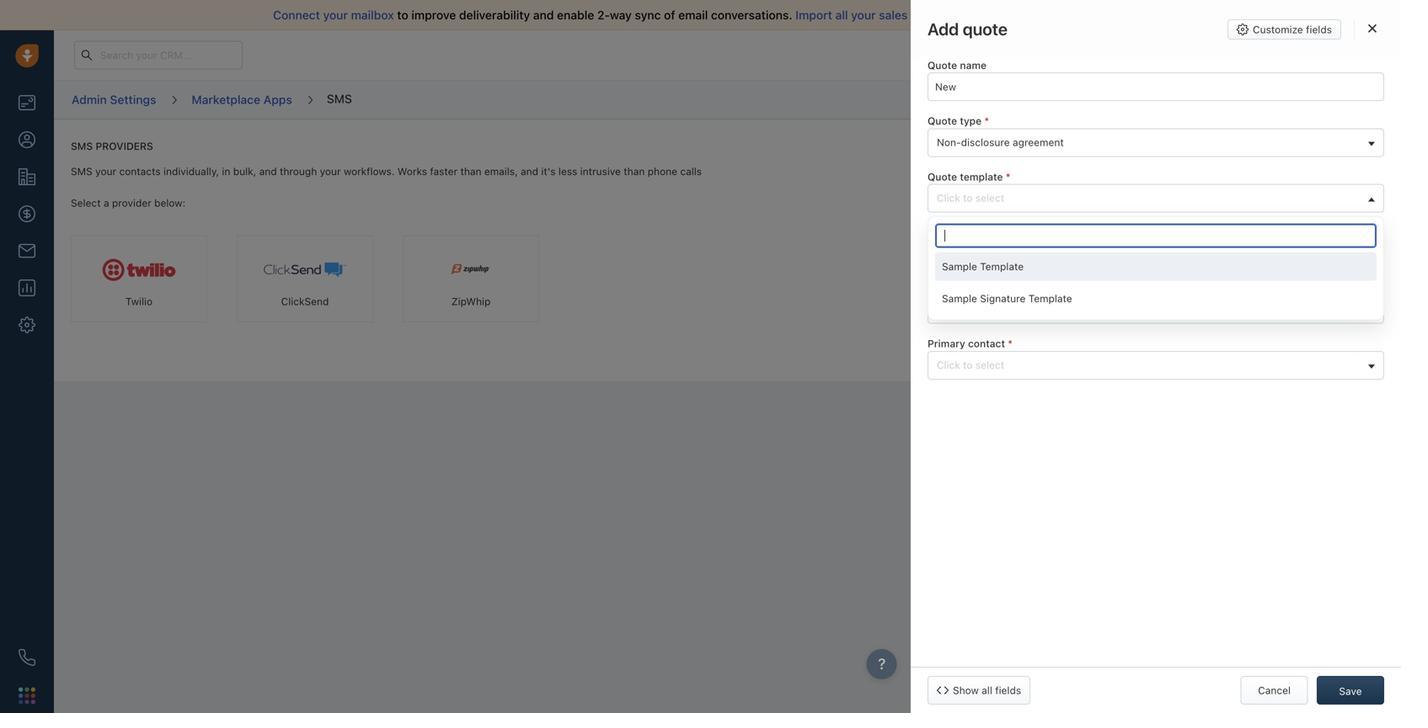 Task type: describe. For each thing, give the bounding box(es) containing it.
show
[[953, 685, 979, 697]]

customize
[[1253, 24, 1304, 35]]

click to select inside dropdown button
[[937, 192, 1005, 204]]

your right through
[[320, 166, 341, 178]]

* right deal on the top right
[[952, 227, 957, 238]]

click to select for deal
[[937, 248, 1005, 260]]

connect your mailbox link
[[273, 8, 397, 22]]

connect
[[273, 8, 320, 22]]

to left send
[[1106, 181, 1116, 193]]

cancel button
[[1241, 677, 1309, 705]]

it's
[[541, 166, 556, 178]]

admin settings
[[72, 93, 156, 106]]

21
[[1027, 49, 1038, 60]]

click for primary contact
[[937, 359, 961, 371]]

scratch.
[[1113, 8, 1158, 22]]

workflows.
[[344, 166, 395, 178]]

works
[[398, 166, 427, 178]]

sync
[[635, 8, 661, 22]]

0 horizontal spatial template
[[980, 261, 1024, 273]]

faster
[[430, 166, 458, 178]]

your trial ends in 21 days
[[950, 49, 1061, 60]]

email
[[679, 8, 708, 22]]

twilio link
[[71, 236, 207, 323]]

non-
[[937, 136, 961, 148]]

different
[[1167, 203, 1208, 214]]

* for type
[[985, 115, 990, 127]]

quote type *
[[928, 115, 990, 127]]

Quote name text field
[[928, 73, 1385, 101]]

list box inside add quote dialog
[[936, 252, 1377, 313]]

deal *
[[928, 227, 957, 238]]

so
[[939, 8, 952, 22]]

to left the start
[[1040, 8, 1051, 22]]

sample signature template
[[942, 293, 1073, 305]]

below:
[[154, 197, 186, 209]]

click for deal
[[937, 248, 961, 260]]

1 horizontal spatial sales
[[1210, 203, 1235, 214]]

clicksend
[[281, 296, 329, 308]]

2 click to select button from the top
[[928, 296, 1385, 324]]

marketplace
[[192, 93, 260, 106]]

marketplace apps
[[192, 93, 292, 106]]

to right mailbox
[[397, 8, 409, 22]]

calls
[[681, 166, 702, 178]]

to down account
[[964, 304, 973, 315]]

Search your CRM... text field
[[74, 41, 243, 70]]

1 horizontal spatial freshsales
[[1295, 203, 1346, 214]]

1 than from the left
[[461, 166, 482, 178]]

admin
[[72, 93, 107, 106]]

zipwhip link
[[403, 236, 539, 323]]

how for how to configure different sales activities in freshsales
[[1082, 203, 1104, 214]]

explore plans link
[[1083, 45, 1167, 65]]

twilio
[[126, 296, 153, 308]]

you
[[955, 8, 975, 22]]

quote name
[[928, 59, 987, 71]]

how to send sms messages on freshsales link
[[1082, 181, 1286, 193]]

name
[[960, 59, 987, 71]]

type
[[960, 115, 982, 127]]

settings
[[110, 93, 156, 106]]

customize fields
[[1253, 24, 1333, 35]]

your right import
[[851, 8, 876, 22]]

import all your sales data link
[[796, 8, 939, 22]]

sms for sms your contacts individually, in bulk, and through your workflows. works faster than emails, and it's less intrusive than phone calls
[[71, 166, 93, 178]]

0 vertical spatial in
[[1017, 49, 1025, 60]]

don't
[[978, 8, 1008, 22]]

quote for quote template *
[[928, 171, 958, 183]]

2 horizontal spatial in
[[1283, 203, 1292, 214]]

* for template
[[1006, 171, 1011, 183]]

contacts
[[119, 166, 161, 178]]

account
[[928, 282, 968, 294]]

marketplace apps link
[[191, 87, 293, 113]]

sample for sample signature template
[[942, 293, 978, 305]]

click inside dropdown button
[[937, 192, 961, 204]]

data
[[911, 8, 936, 22]]

agreement
[[1013, 136, 1064, 148]]

intrusive
[[580, 166, 621, 178]]

close image
[[1369, 24, 1377, 33]]

and left it's
[[521, 166, 539, 178]]

sample signature template option
[[936, 284, 1377, 313]]

admin settings link
[[71, 87, 157, 113]]

emails,
[[485, 166, 518, 178]]

non-disclosure agreement
[[937, 136, 1064, 148]]

of
[[664, 8, 676, 22]]

none search field inside add quote dialog
[[936, 224, 1377, 248]]

improve
[[412, 8, 456, 22]]

sample template option
[[936, 252, 1377, 281]]

on
[[1220, 181, 1232, 193]]

2-
[[598, 8, 610, 22]]

select
[[71, 197, 101, 209]]

click for account
[[937, 304, 961, 315]]

send
[[1119, 181, 1142, 193]]

zipwhip
[[452, 296, 491, 308]]

deal
[[928, 227, 950, 238]]

how to configure different sales activities in freshsales
[[1082, 203, 1346, 214]]

sample template
[[942, 261, 1024, 273]]

and for bulk,
[[259, 166, 277, 178]]

click to select button for primary contact *
[[928, 351, 1385, 380]]

quote
[[963, 19, 1008, 39]]

start
[[1054, 8, 1080, 22]]

0 horizontal spatial fields
[[996, 685, 1022, 697]]

trial
[[973, 49, 990, 60]]



Task type: vqa. For each thing, say whether or not it's contained in the screenshot.
07
no



Task type: locate. For each thing, give the bounding box(es) containing it.
than left phone on the left of the page
[[624, 166, 645, 178]]

select down the contact
[[976, 359, 1005, 371]]

sales
[[879, 8, 908, 22], [1210, 203, 1235, 214]]

click to select
[[937, 192, 1005, 204], [937, 248, 1005, 260], [937, 304, 1005, 315], [937, 359, 1005, 371]]

sms
[[327, 92, 352, 106], [71, 140, 93, 152], [71, 166, 93, 178], [1145, 181, 1167, 193]]

* right type
[[985, 115, 990, 127]]

all right show
[[982, 685, 993, 697]]

sms right apps
[[327, 92, 352, 106]]

2 click to select from the top
[[937, 248, 1005, 260]]

template
[[960, 171, 1003, 183]]

* for contact
[[1008, 338, 1013, 350]]

explore
[[1093, 49, 1129, 61]]

1 vertical spatial quote
[[928, 115, 958, 127]]

click down deal *
[[937, 248, 961, 260]]

sample down sample template at the top right of page
[[942, 293, 978, 305]]

0 horizontal spatial all
[[836, 8, 848, 22]]

import
[[796, 8, 833, 22]]

click to select for primary contact
[[937, 359, 1005, 371]]

a
[[104, 197, 109, 209]]

1 horizontal spatial fields
[[1307, 24, 1333, 35]]

4 select from the top
[[976, 359, 1005, 371]]

0 vertical spatial fields
[[1307, 24, 1333, 35]]

have
[[1011, 8, 1037, 22]]

0 horizontal spatial in
[[222, 166, 230, 178]]

sms providers
[[71, 140, 153, 152]]

select for primary contact
[[976, 359, 1005, 371]]

than right faster
[[461, 166, 482, 178]]

freshworks switcher image
[[19, 688, 35, 705]]

and left enable
[[533, 8, 554, 22]]

0 horizontal spatial freshsales
[[1235, 181, 1286, 193]]

messages
[[1169, 181, 1217, 193]]

quote up non-
[[928, 115, 958, 127]]

provider
[[112, 197, 152, 209]]

show all fields
[[953, 685, 1022, 697]]

customize fields button
[[1228, 19, 1342, 40]]

add quote
[[928, 19, 1008, 39]]

1 vertical spatial all
[[982, 685, 993, 697]]

fields
[[1307, 24, 1333, 35], [996, 685, 1022, 697]]

apps
[[264, 93, 292, 106]]

all inside button
[[982, 685, 993, 697]]

sales left data
[[879, 8, 908, 22]]

your down sms providers
[[95, 166, 116, 178]]

sms for sms
[[327, 92, 352, 106]]

ends
[[993, 49, 1014, 60]]

select for account
[[976, 304, 1005, 315]]

0 vertical spatial how
[[1082, 181, 1104, 193]]

click down quote template *
[[937, 192, 961, 204]]

select down template
[[976, 192, 1005, 204]]

3 click from the top
[[937, 304, 961, 315]]

how to configure different sales activities in freshsales link
[[1082, 203, 1346, 214]]

0 horizontal spatial sales
[[879, 8, 908, 22]]

0 vertical spatial template
[[980, 261, 1024, 273]]

1 click to select from the top
[[937, 192, 1005, 204]]

1 vertical spatial sales
[[1210, 203, 1235, 214]]

click down primary
[[937, 359, 961, 371]]

3 click to select button from the top
[[928, 351, 1385, 380]]

add
[[928, 19, 959, 39]]

2 how from the top
[[1082, 203, 1104, 214]]

sms for sms providers
[[71, 140, 93, 152]]

fields right show
[[996, 685, 1022, 697]]

select for deal
[[976, 248, 1005, 260]]

quote for quote type *
[[928, 115, 958, 127]]

click to select button for deal *
[[928, 240, 1385, 269]]

how
[[1082, 181, 1104, 193], [1082, 203, 1104, 214]]

2 select from the top
[[976, 248, 1005, 260]]

click to select down account
[[937, 304, 1005, 315]]

sms left providers
[[71, 140, 93, 152]]

2 vertical spatial in
[[1283, 203, 1292, 214]]

and
[[533, 8, 554, 22], [259, 166, 277, 178], [521, 166, 539, 178]]

sales down on
[[1210, 203, 1235, 214]]

click to select button
[[928, 240, 1385, 269], [928, 296, 1385, 324], [928, 351, 1385, 380]]

freshsales up activities
[[1235, 181, 1286, 193]]

1 vertical spatial fields
[[996, 685, 1022, 697]]

0 horizontal spatial than
[[461, 166, 482, 178]]

1 vertical spatial freshsales
[[1295, 203, 1346, 214]]

3 click to select from the top
[[937, 304, 1005, 315]]

from
[[1084, 8, 1110, 22]]

sample up account
[[942, 261, 978, 273]]

click to select down primary contact *
[[937, 359, 1005, 371]]

click to select button up sample signature template option
[[928, 240, 1385, 269]]

quote down non-
[[928, 171, 958, 183]]

2 than from the left
[[624, 166, 645, 178]]

4 click from the top
[[937, 359, 961, 371]]

freshsales
[[1235, 181, 1286, 193], [1295, 203, 1346, 214]]

individually,
[[164, 166, 219, 178]]

how left configure
[[1082, 203, 1104, 214]]

quote for quote name
[[928, 59, 958, 71]]

phone element
[[10, 641, 44, 675]]

freshsales right activities
[[1295, 203, 1346, 214]]

through
[[280, 166, 317, 178]]

all right import
[[836, 8, 848, 22]]

click to select button down sample template option
[[928, 296, 1385, 324]]

select up the contact
[[976, 304, 1005, 315]]

1 horizontal spatial template
[[1029, 293, 1073, 305]]

enable
[[557, 8, 594, 22]]

1 vertical spatial click to select button
[[928, 296, 1385, 324]]

in right activities
[[1283, 203, 1292, 214]]

disclosure
[[961, 136, 1010, 148]]

your
[[323, 8, 348, 22], [851, 8, 876, 22], [95, 166, 116, 178], [320, 166, 341, 178]]

* right the contact
[[1008, 338, 1013, 350]]

1 click from the top
[[937, 192, 961, 204]]

template right signature
[[1029, 293, 1073, 305]]

select
[[976, 192, 1005, 204], [976, 248, 1005, 260], [976, 304, 1005, 315], [976, 359, 1005, 371]]

1 vertical spatial in
[[222, 166, 230, 178]]

save
[[1340, 686, 1363, 698]]

days
[[1040, 49, 1061, 60]]

1 select from the top
[[976, 192, 1005, 204]]

add quote dialog
[[911, 0, 1402, 714]]

phone image
[[19, 650, 35, 667]]

click to select down quote template *
[[937, 192, 1005, 204]]

and right bulk,
[[259, 166, 277, 178]]

1 horizontal spatial all
[[982, 685, 993, 697]]

2 click from the top
[[937, 248, 961, 260]]

select a provider below:
[[71, 197, 186, 209]]

select up sample template at the top right of page
[[976, 248, 1005, 260]]

4 click to select from the top
[[937, 359, 1005, 371]]

non-disclosure agreement button
[[928, 128, 1385, 157]]

template up signature
[[980, 261, 1024, 273]]

providers
[[96, 140, 153, 152]]

1 vertical spatial template
[[1029, 293, 1073, 305]]

signature
[[980, 293, 1026, 305]]

less
[[559, 166, 578, 178]]

0 vertical spatial quote
[[928, 59, 958, 71]]

and for deliverability
[[533, 8, 554, 22]]

deliverability
[[459, 8, 530, 22]]

to
[[397, 8, 409, 22], [1040, 8, 1051, 22], [1106, 181, 1116, 193], [964, 192, 973, 204], [1106, 203, 1116, 214], [964, 248, 973, 260], [964, 304, 973, 315], [964, 359, 973, 371]]

sms right send
[[1145, 181, 1167, 193]]

quote template *
[[928, 171, 1011, 183]]

plans
[[1132, 49, 1158, 61]]

how left send
[[1082, 181, 1104, 193]]

click to select button down sample signature template option
[[928, 351, 1385, 380]]

click to select for account
[[937, 304, 1005, 315]]

0 vertical spatial freshsales
[[1235, 181, 1286, 193]]

1 click to select button from the top
[[928, 240, 1385, 269]]

conversations.
[[711, 8, 793, 22]]

explore plans
[[1093, 49, 1158, 61]]

list box
[[936, 252, 1377, 313]]

sample for sample template
[[942, 261, 978, 273]]

2 quote from the top
[[928, 115, 958, 127]]

0 vertical spatial sales
[[879, 8, 908, 22]]

click down account
[[937, 304, 961, 315]]

than
[[461, 166, 482, 178], [624, 166, 645, 178]]

1 how from the top
[[1082, 181, 1104, 193]]

in left bulk,
[[222, 166, 230, 178]]

2 sample from the top
[[942, 293, 978, 305]]

0 vertical spatial all
[[836, 8, 848, 22]]

select inside dropdown button
[[976, 192, 1005, 204]]

list box containing sample template
[[936, 252, 1377, 313]]

your left mailbox
[[323, 8, 348, 22]]

3 quote from the top
[[928, 171, 958, 183]]

activities
[[1238, 203, 1281, 214]]

1 vertical spatial how
[[1082, 203, 1104, 214]]

3 select from the top
[[976, 304, 1005, 315]]

how for how to send sms messages on freshsales
[[1082, 181, 1104, 193]]

all
[[836, 8, 848, 22], [982, 685, 993, 697]]

2 vertical spatial quote
[[928, 171, 958, 183]]

1 horizontal spatial than
[[624, 166, 645, 178]]

to inside dropdown button
[[964, 192, 973, 204]]

how to send sms messages on freshsales
[[1082, 181, 1286, 193]]

click
[[937, 192, 961, 204], [937, 248, 961, 260], [937, 304, 961, 315], [937, 359, 961, 371]]

None search field
[[936, 224, 1377, 248]]

quote left name
[[928, 59, 958, 71]]

1 vertical spatial sample
[[942, 293, 978, 305]]

your
[[950, 49, 970, 60]]

configure
[[1119, 203, 1164, 214]]

0 vertical spatial sample
[[942, 261, 978, 273]]

to down primary contact *
[[964, 359, 973, 371]]

sms your contacts individually, in bulk, and through your workflows. works faster than emails, and it's less intrusive than phone calls
[[71, 166, 702, 178]]

sample
[[942, 261, 978, 273], [942, 293, 978, 305]]

click to select up sample template at the top right of page
[[937, 248, 1005, 260]]

1 sample from the top
[[942, 261, 978, 273]]

to up sample template at the top right of page
[[964, 248, 973, 260]]

clicksend link
[[237, 236, 373, 323]]

primary
[[928, 338, 966, 350]]

1 quote from the top
[[928, 59, 958, 71]]

* right template
[[1006, 171, 1011, 183]]

to down quote template *
[[964, 192, 973, 204]]

0 vertical spatial click to select button
[[928, 240, 1385, 269]]

cancel
[[1259, 685, 1291, 697]]

to left configure
[[1106, 203, 1116, 214]]

primary contact *
[[928, 338, 1013, 350]]

in left 21
[[1017, 49, 1025, 60]]

fields right customize
[[1307, 24, 1333, 35]]

sms up the select on the top left
[[71, 166, 93, 178]]

1 horizontal spatial in
[[1017, 49, 1025, 60]]

2 vertical spatial click to select button
[[928, 351, 1385, 380]]

way
[[610, 8, 632, 22]]

save button
[[1317, 677, 1385, 705]]



